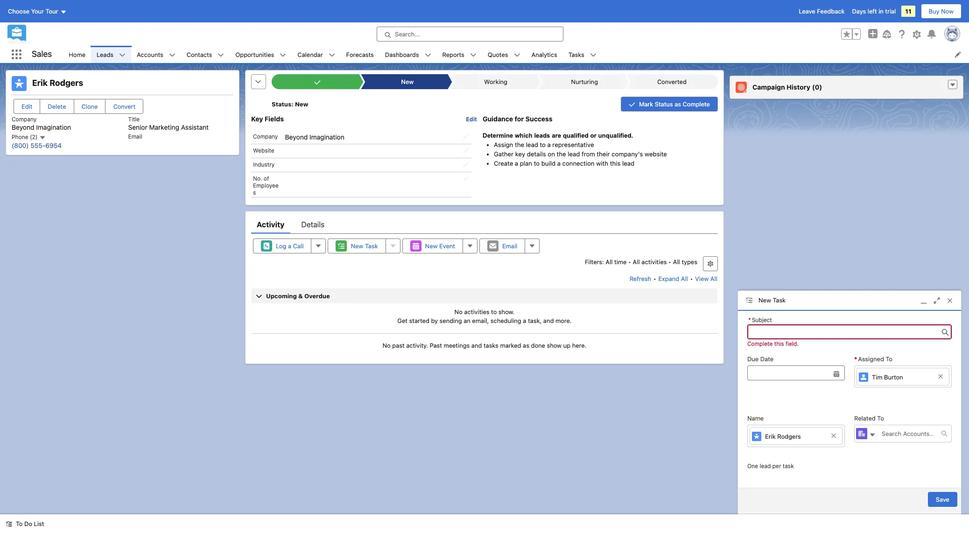 Task type: vqa. For each thing, say whether or not it's contained in the screenshot.
by at the left bottom of page
yes



Task type: locate. For each thing, give the bounding box(es) containing it.
beyond up phone (2)
[[12, 123, 34, 131]]

email,
[[473, 317, 489, 325]]

edit left guidance
[[466, 116, 478, 123]]

0 horizontal spatial company
[[12, 116, 37, 123]]

of
[[264, 175, 269, 182]]

0 horizontal spatial and
[[472, 342, 482, 349]]

task inside dialog
[[774, 297, 786, 304]]

leads list item
[[91, 46, 131, 63]]

erik inside new task dialog
[[766, 433, 776, 440]]

success
[[526, 115, 553, 123]]

1 vertical spatial edit
[[466, 116, 478, 123]]

0 horizontal spatial as
[[523, 342, 530, 349]]

1 horizontal spatial as
[[675, 100, 682, 108]]

0 horizontal spatial activities
[[465, 308, 490, 316]]

all left "types"
[[674, 258, 681, 266]]

0 horizontal spatial erik rodgers
[[32, 78, 83, 88]]

new
[[401, 78, 414, 86], [295, 100, 309, 108], [351, 242, 364, 250], [425, 242, 438, 250], [759, 297, 772, 304]]

0 horizontal spatial beyond
[[12, 123, 34, 131]]

a right build
[[558, 160, 561, 167]]

(2)
[[30, 134, 38, 141]]

event
[[440, 242, 456, 250]]

•
[[629, 258, 632, 266], [669, 258, 672, 266], [654, 275, 657, 283], [691, 275, 694, 283]]

erik
[[32, 78, 48, 88], [766, 433, 776, 440]]

company's
[[612, 150, 644, 158]]

0 vertical spatial edit
[[21, 103, 32, 110]]

1 vertical spatial to
[[878, 415, 885, 422]]

1 horizontal spatial task
[[774, 297, 786, 304]]

0 vertical spatial and
[[544, 317, 554, 325]]

1 vertical spatial *
[[855, 355, 858, 363]]

0 vertical spatial company
[[12, 116, 37, 123]]

are
[[552, 132, 562, 139]]

all left time
[[606, 258, 613, 266]]

to left show.
[[492, 308, 497, 316]]

assigned to
[[859, 355, 893, 363]]

1 horizontal spatial rodgers
[[778, 433, 802, 440]]

1 horizontal spatial new task
[[759, 297, 786, 304]]

from
[[582, 150, 596, 158]]

forecasts
[[347, 51, 374, 58]]

a left plan
[[515, 160, 519, 167]]

in
[[879, 7, 884, 15]]

text default image for accounts
[[169, 52, 176, 58]]

1 vertical spatial this
[[775, 340, 785, 347]]

0 vertical spatial *
[[749, 317, 752, 324]]

the right 'on'
[[557, 150, 567, 158]]

0 horizontal spatial new task
[[351, 242, 378, 250]]

to left do
[[16, 521, 23, 528]]

s
[[253, 189, 256, 196]]

new task inside dialog
[[759, 297, 786, 304]]

1 vertical spatial rodgers
[[778, 433, 802, 440]]

by
[[431, 317, 438, 325]]

leads link
[[91, 46, 119, 63]]

beyond
[[12, 123, 34, 131], [285, 133, 308, 141]]

edit
[[21, 103, 32, 110], [466, 116, 478, 123]]

text default image
[[119, 52, 126, 58], [218, 52, 224, 58], [329, 52, 335, 58], [514, 52, 521, 58], [591, 52, 597, 58], [950, 82, 957, 88], [39, 135, 46, 141], [6, 521, 12, 528]]

1 horizontal spatial and
[[544, 317, 554, 325]]

marketing
[[149, 123, 179, 131]]

1 horizontal spatial complete
[[748, 340, 774, 347]]

company
[[12, 116, 37, 123], [253, 133, 278, 140]]

this inside the determine which leads are qualified or unqualified. assign the lead to a representative gather key details on the lead from their company's website create a plan to build a connection with this lead
[[611, 160, 621, 167]]

1 vertical spatial as
[[523, 342, 530, 349]]

status up fields
[[272, 100, 292, 108]]

complete up due date
[[748, 340, 774, 347]]

1 vertical spatial activities
[[465, 308, 490, 316]]

(800)
[[12, 142, 29, 150]]

to for assigned to
[[887, 355, 893, 363]]

status right mark
[[655, 100, 674, 108]]

0 vertical spatial complete
[[683, 100, 711, 108]]

no left past
[[383, 342, 391, 349]]

lead image
[[12, 76, 27, 91]]

unqualified.
[[599, 132, 634, 139]]

history
[[787, 83, 811, 91]]

email button
[[480, 239, 526, 254]]

2 status from the left
[[655, 100, 674, 108]]

0 vertical spatial as
[[675, 100, 682, 108]]

lead left per at the right bottom of the page
[[760, 463, 772, 470]]

complete inside button
[[683, 100, 711, 108]]

phone (2)
[[12, 134, 39, 141]]

1 vertical spatial the
[[557, 150, 567, 158]]

new inside dialog
[[759, 297, 772, 304]]

sending
[[440, 317, 462, 325]]

get
[[398, 317, 408, 325]]

upcoming
[[266, 292, 297, 300]]

1 horizontal spatial to
[[878, 415, 885, 422]]

1 horizontal spatial *
[[855, 355, 858, 363]]

details
[[302, 220, 325, 229]]

no.
[[253, 175, 262, 182]]

opportunities link
[[230, 46, 280, 63]]

1 vertical spatial no
[[383, 342, 391, 349]]

to down details
[[534, 160, 540, 167]]

0 horizontal spatial complete
[[683, 100, 711, 108]]

dashboards
[[385, 51, 419, 58]]

0 vertical spatial this
[[611, 160, 621, 167]]

activities up email,
[[465, 308, 490, 316]]

activity.
[[407, 342, 428, 349]]

0 horizontal spatial email
[[128, 133, 142, 140]]

types
[[682, 258, 698, 266]]

tab list
[[251, 215, 719, 234]]

1 vertical spatial to
[[534, 160, 540, 167]]

path options list box
[[272, 74, 719, 89]]

text default image
[[169, 52, 176, 58], [280, 52, 287, 58], [425, 52, 432, 58], [470, 52, 477, 58], [942, 431, 949, 437], [870, 432, 877, 439]]

as left done
[[523, 342, 530, 349]]

activities up the refresh
[[642, 258, 667, 266]]

1 vertical spatial erik
[[766, 433, 776, 440]]

text default image inside opportunities list item
[[280, 52, 287, 58]]

0 horizontal spatial this
[[611, 160, 621, 167]]

0 horizontal spatial imagination
[[36, 123, 71, 131]]

burton
[[885, 374, 904, 381]]

text default image inside dashboards list item
[[425, 52, 432, 58]]

0 horizontal spatial status
[[272, 100, 292, 108]]

a
[[548, 141, 551, 148], [515, 160, 519, 167], [558, 160, 561, 167], [288, 242, 292, 250], [523, 317, 527, 325]]

(800) 555-6954
[[12, 142, 62, 150]]

text default image inside reports list item
[[470, 52, 477, 58]]

1 horizontal spatial company
[[253, 133, 278, 140]]

campaign
[[753, 83, 786, 91]]

plan
[[520, 160, 533, 167]]

2 vertical spatial to
[[492, 308, 497, 316]]

0 vertical spatial beyond
[[12, 123, 34, 131]]

status
[[272, 100, 292, 108], [655, 100, 674, 108]]

0 vertical spatial erik rodgers
[[32, 78, 83, 88]]

2 horizontal spatial to
[[887, 355, 893, 363]]

a right log
[[288, 242, 292, 250]]

1 horizontal spatial erik rodgers
[[766, 433, 802, 440]]

text default image inside the tasks list item
[[591, 52, 597, 58]]

edit up company beyond imagination
[[21, 103, 32, 110]]

contacts link
[[181, 46, 218, 63]]

1 status from the left
[[272, 100, 292, 108]]

to down leads
[[540, 141, 546, 148]]

0 vertical spatial rodgers
[[50, 78, 83, 88]]

company for company beyond imagination
[[12, 116, 37, 123]]

and left tasks
[[472, 342, 482, 349]]

to right related on the bottom
[[878, 415, 885, 422]]

email inside 'button'
[[503, 242, 518, 250]]

mark status as complete
[[640, 100, 711, 108]]

1 vertical spatial task
[[774, 297, 786, 304]]

company inside company beyond imagination
[[12, 116, 37, 123]]

as down converted link
[[675, 100, 682, 108]]

1 horizontal spatial imagination
[[310, 133, 345, 141]]

• left the "view"
[[691, 275, 694, 283]]

this left field.
[[775, 340, 785, 347]]

text default image inside contacts list item
[[218, 52, 224, 58]]

0 horizontal spatial edit
[[21, 103, 32, 110]]

new link
[[365, 74, 448, 89]]

11
[[906, 7, 912, 15]]

refresh
[[630, 275, 652, 283]]

None text field
[[748, 325, 953, 339]]

no inside the no activities to show. get started by sending an email, scheduling a task, and more.
[[455, 308, 463, 316]]

lead down company's
[[623, 160, 635, 167]]

beyond down :
[[285, 133, 308, 141]]

erik up "one lead per task"
[[766, 433, 776, 440]]

this right "with"
[[611, 160, 621, 167]]

0 horizontal spatial no
[[383, 342, 391, 349]]

0 vertical spatial imagination
[[36, 123, 71, 131]]

text default image inside quotes list item
[[514, 52, 521, 58]]

key
[[516, 150, 526, 158]]

rodgers up task
[[778, 433, 802, 440]]

and right task,
[[544, 317, 554, 325]]

new event button
[[403, 239, 463, 254]]

overdue
[[305, 292, 330, 300]]

mark status as complete button
[[621, 97, 719, 112]]

6954
[[45, 142, 62, 150]]

None text field
[[748, 366, 846, 381]]

0 vertical spatial the
[[515, 141, 525, 148]]

text default image inside to do list button
[[6, 521, 12, 528]]

quotes list item
[[483, 46, 526, 63]]

0 vertical spatial task
[[365, 242, 378, 250]]

clone
[[82, 103, 98, 110]]

no up sending
[[455, 308, 463, 316]]

key fields
[[251, 115, 284, 123]]

home link
[[63, 46, 91, 63]]

1 vertical spatial and
[[472, 342, 482, 349]]

subject
[[753, 317, 773, 324]]

1 vertical spatial beyond
[[285, 133, 308, 141]]

details link
[[302, 215, 325, 234]]

1 vertical spatial new task
[[759, 297, 786, 304]]

1 horizontal spatial no
[[455, 308, 463, 316]]

no for activities
[[455, 308, 463, 316]]

0 vertical spatial to
[[540, 141, 546, 148]]

complete down converted link
[[683, 100, 711, 108]]

quotes
[[488, 51, 509, 58]]

(800) 555-6954 link
[[12, 142, 62, 150]]

calendar list item
[[292, 46, 341, 63]]

erik right lead icon
[[32, 78, 48, 88]]

text default image inside accounts list item
[[169, 52, 176, 58]]

0 vertical spatial activities
[[642, 258, 667, 266]]

1 horizontal spatial this
[[775, 340, 785, 347]]

*
[[749, 317, 752, 324], [855, 355, 858, 363]]

• left "expand" on the right bottom of page
[[654, 275, 657, 283]]

to inside the no activities to show. get started by sending an email, scheduling a task, and more.
[[492, 308, 497, 316]]

dashboards list item
[[380, 46, 437, 63]]

to
[[540, 141, 546, 148], [534, 160, 540, 167], [492, 308, 497, 316]]

refresh • expand all • view all
[[630, 275, 718, 283]]

1 horizontal spatial the
[[557, 150, 567, 158]]

lead down "representative"
[[568, 150, 580, 158]]

rodgers up delete
[[50, 78, 83, 88]]

1 vertical spatial complete
[[748, 340, 774, 347]]

1 horizontal spatial activities
[[642, 258, 667, 266]]

0 vertical spatial erik
[[32, 78, 48, 88]]

beyond imagination
[[285, 133, 345, 141]]

a left task,
[[523, 317, 527, 325]]

text default image for reports
[[470, 52, 477, 58]]

Related To text field
[[877, 426, 942, 443]]

1 vertical spatial company
[[253, 133, 278, 140]]

1 horizontal spatial beyond
[[285, 133, 308, 141]]

status : new
[[272, 100, 309, 108]]

group
[[842, 29, 862, 40]]

quotes link
[[483, 46, 514, 63]]

erik rodgers up delete
[[32, 78, 83, 88]]

1 horizontal spatial status
[[655, 100, 674, 108]]

and
[[544, 317, 554, 325], [472, 342, 482, 349]]

1 vertical spatial erik rodgers
[[766, 433, 802, 440]]

0 horizontal spatial erik
[[32, 78, 48, 88]]

tasks list item
[[563, 46, 603, 63]]

working link
[[454, 74, 537, 89]]

upcoming & overdue
[[266, 292, 330, 300]]

list
[[63, 46, 970, 63]]

• up "expand" on the right bottom of page
[[669, 258, 672, 266]]

company down edit button
[[12, 116, 37, 123]]

0 vertical spatial no
[[455, 308, 463, 316]]

0 vertical spatial to
[[887, 355, 893, 363]]

0 horizontal spatial to
[[16, 521, 23, 528]]

imagination
[[36, 123, 71, 131], [310, 133, 345, 141]]

* left assigned
[[855, 355, 858, 363]]

past
[[430, 342, 442, 349]]

delete
[[48, 103, 66, 110]]

company up the website
[[253, 133, 278, 140]]

text default image for opportunities
[[280, 52, 287, 58]]

accounts list item
[[131, 46, 181, 63]]

erik rodgers
[[32, 78, 83, 88], [766, 433, 802, 440]]

the
[[515, 141, 525, 148], [557, 150, 567, 158]]

the up key
[[515, 141, 525, 148]]

0 horizontal spatial *
[[749, 317, 752, 324]]

more.
[[556, 317, 572, 325]]

0 vertical spatial new task
[[351, 242, 378, 250]]

complete inside new task dialog
[[748, 340, 774, 347]]

1 horizontal spatial email
[[503, 242, 518, 250]]

analytics
[[532, 51, 558, 58]]

save
[[937, 496, 950, 503]]

• right time
[[629, 258, 632, 266]]

* left subject
[[749, 317, 752, 324]]

2 vertical spatial to
[[16, 521, 23, 528]]

0 horizontal spatial task
[[365, 242, 378, 250]]

all right time
[[633, 258, 640, 266]]

1 vertical spatial email
[[503, 242, 518, 250]]

1 horizontal spatial erik
[[766, 433, 776, 440]]

erik rodgers up task
[[766, 433, 802, 440]]

to right assigned
[[887, 355, 893, 363]]

imagination inside company beyond imagination
[[36, 123, 71, 131]]

new inside 'link'
[[401, 78, 414, 86]]

lead inside new task dialog
[[760, 463, 772, 470]]



Task type: describe. For each thing, give the bounding box(es) containing it.
campaign history (0)
[[753, 83, 823, 91]]

tasks
[[484, 342, 499, 349]]

related
[[855, 415, 876, 422]]

mark
[[640, 100, 654, 108]]

new event
[[425, 242, 456, 250]]

list containing home
[[63, 46, 970, 63]]

contacts list item
[[181, 46, 230, 63]]

name
[[748, 415, 765, 422]]

* for *
[[855, 355, 858, 363]]

this inside new task dialog
[[775, 340, 785, 347]]

as inside mark status as complete button
[[675, 100, 682, 108]]

leave feedback link
[[800, 7, 845, 15]]

or
[[591, 132, 597, 139]]

no for past
[[383, 342, 391, 349]]

key
[[251, 115, 263, 123]]

call
[[293, 242, 304, 250]]

1 vertical spatial imagination
[[310, 133, 345, 141]]

converted link
[[631, 74, 714, 89]]

with
[[597, 160, 609, 167]]

website
[[645, 150, 668, 158]]

:
[[292, 100, 294, 108]]

dashboards link
[[380, 46, 425, 63]]

edit link
[[466, 115, 478, 123]]

text default image inside the phone (2) dropdown button
[[39, 135, 46, 141]]

website
[[253, 147, 275, 154]]

tasks link
[[563, 46, 591, 63]]

task
[[784, 463, 795, 470]]

sales
[[32, 49, 52, 59]]

and inside the no activities to show. get started by sending an email, scheduling a task, and more.
[[544, 317, 554, 325]]

delete button
[[40, 99, 74, 114]]

convert
[[113, 103, 136, 110]]

left
[[868, 7, 878, 15]]

erik rodgers inside erik rodgers link
[[766, 433, 802, 440]]

days
[[853, 7, 867, 15]]

to for related to
[[878, 415, 885, 422]]

text default image for dashboards
[[425, 52, 432, 58]]

status inside mark status as complete button
[[655, 100, 674, 108]]

edit inside edit button
[[21, 103, 32, 110]]

representative
[[553, 141, 595, 148]]

no activities to show. get started by sending an email, scheduling a task, and more.
[[398, 308, 572, 325]]

company beyond imagination
[[12, 116, 71, 131]]

meetings
[[444, 342, 470, 349]]

activities inside the no activities to show. get started by sending an email, scheduling a task, and more.
[[465, 308, 490, 316]]

convert button
[[105, 99, 144, 114]]

now
[[942, 7, 955, 15]]

choose your tour button
[[7, 4, 67, 19]]

accounts link
[[131, 46, 169, 63]]

rodgers inside new task dialog
[[778, 433, 802, 440]]

due
[[748, 355, 759, 363]]

to do list
[[16, 521, 44, 528]]

tour
[[46, 7, 58, 15]]

which
[[515, 132, 533, 139]]

marked
[[501, 342, 522, 349]]

a up 'on'
[[548, 141, 551, 148]]

to inside button
[[16, 521, 23, 528]]

new task dialog
[[738, 291, 963, 515]]

&
[[299, 292, 303, 300]]

tab list containing activity
[[251, 215, 719, 234]]

* for * subject
[[749, 317, 752, 324]]

choose
[[8, 7, 29, 15]]

title senior marketing assistant
[[128, 116, 209, 131]]

show.
[[499, 308, 515, 316]]

all right the "view"
[[711, 275, 718, 283]]

company for company
[[253, 133, 278, 140]]

days left in trial
[[853, 7, 897, 15]]

details
[[527, 150, 547, 158]]

guidance
[[483, 115, 514, 123]]

phone
[[12, 134, 28, 141]]

phone (2) button
[[12, 134, 46, 141]]

0 horizontal spatial the
[[515, 141, 525, 148]]

a inside button
[[288, 242, 292, 250]]

555-
[[31, 142, 45, 150]]

field.
[[786, 340, 799, 347]]

reports
[[443, 51, 465, 58]]

due date
[[748, 355, 774, 363]]

buy now
[[930, 7, 955, 15]]

an
[[464, 317, 471, 325]]

1 horizontal spatial edit
[[466, 116, 478, 123]]

beyond inside company beyond imagination
[[12, 123, 34, 131]]

log
[[276, 242, 287, 250]]

lead up details
[[526, 141, 539, 148]]

expand all button
[[659, 271, 689, 286]]

expand
[[659, 275, 680, 283]]

one
[[748, 463, 759, 470]]

guidance for success
[[483, 115, 553, 123]]

tim
[[873, 374, 883, 381]]

none text field inside new task dialog
[[748, 366, 846, 381]]

upcoming & overdue button
[[252, 289, 718, 304]]

feedback
[[818, 7, 845, 15]]

task inside button
[[365, 242, 378, 250]]

all right "expand" on the right bottom of page
[[682, 275, 689, 283]]

a inside the no activities to show. get started by sending an email, scheduling a task, and more.
[[523, 317, 527, 325]]

scheduling
[[491, 317, 522, 325]]

accounts image
[[857, 429, 868, 440]]

your
[[31, 7, 44, 15]]

opportunities list item
[[230, 46, 292, 63]]

text default image inside leads list item
[[119, 52, 126, 58]]

assistant
[[181, 123, 209, 131]]

qualified
[[563, 132, 589, 139]]

view
[[696, 275, 709, 283]]

reports list item
[[437, 46, 483, 63]]

analytics link
[[526, 46, 563, 63]]

senior
[[128, 123, 148, 131]]

0 vertical spatial email
[[128, 133, 142, 140]]

home
[[69, 51, 86, 58]]

working
[[485, 78, 508, 86]]

assign
[[494, 141, 514, 148]]

search... button
[[377, 27, 564, 42]]

for
[[515, 115, 524, 123]]

leads
[[535, 132, 551, 139]]

new task inside button
[[351, 242, 378, 250]]

0 horizontal spatial rodgers
[[50, 78, 83, 88]]

contacts
[[187, 51, 212, 58]]

create
[[494, 160, 514, 167]]

on
[[548, 150, 555, 158]]

text default image inside calendar list item
[[329, 52, 335, 58]]



